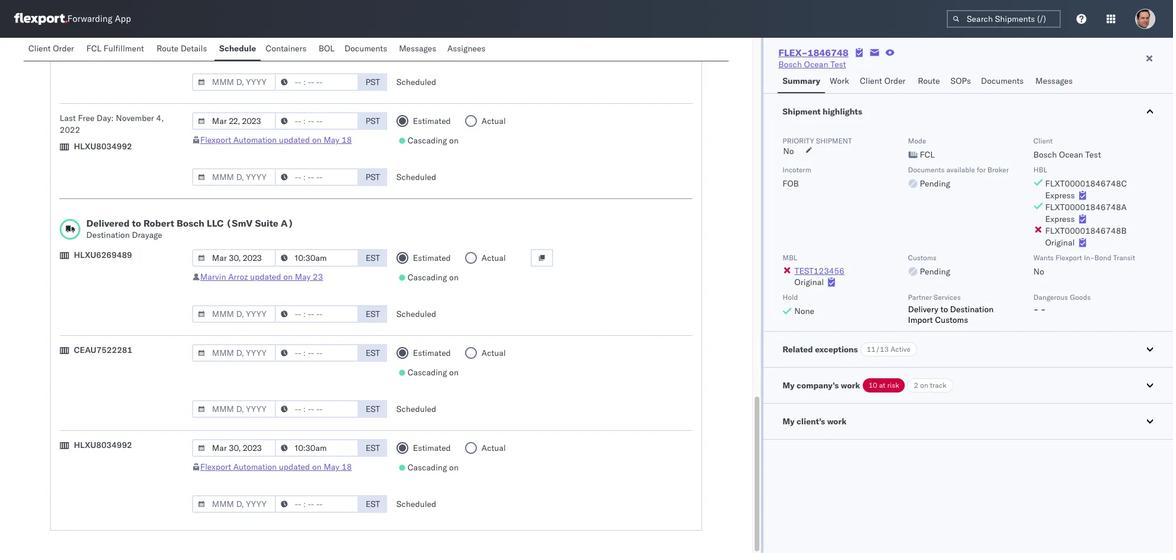 Task type: vqa. For each thing, say whether or not it's contained in the screenshot.
Route button
yes



Task type: locate. For each thing, give the bounding box(es) containing it.
3 -- : -- -- text field from the top
[[275, 345, 359, 362]]

to down services
[[941, 304, 948, 315]]

work
[[830, 76, 849, 86]]

in-
[[1084, 254, 1095, 262]]

customs down services
[[935, 315, 968, 326]]

no down wants
[[1034, 267, 1045, 277]]

1 horizontal spatial destination
[[950, 304, 994, 315]]

0 vertical spatial automation
[[233, 135, 277, 145]]

mbl
[[783, 254, 798, 262]]

fcl inside button
[[86, 43, 101, 54]]

1 vertical spatial pst
[[366, 116, 380, 127]]

documents right "sops" button
[[981, 76, 1024, 86]]

1 vertical spatial destination
[[950, 304, 994, 315]]

1 vertical spatial hlxu8034992
[[74, 440, 132, 451]]

0 vertical spatial flexport automation updated on may 18
[[200, 135, 352, 145]]

destination down delivered
[[86, 230, 130, 241]]

4 scheduled from the top
[[397, 404, 436, 415]]

0 horizontal spatial documents
[[345, 43, 387, 54]]

mmm d, yyyy text field for 1st -- : -- -- text box from the bottom of the page
[[192, 496, 276, 514]]

destination inside partner services delivery to destination import customs
[[950, 304, 994, 315]]

1 cascading on from the top
[[408, 40, 459, 51]]

bosch left the llc
[[177, 218, 204, 229]]

1 vertical spatial may
[[295, 272, 311, 283]]

client's
[[797, 417, 825, 427]]

fcl fulfillment
[[86, 43, 144, 54]]

2 vertical spatial bosch
[[177, 218, 204, 229]]

2 cascading on from the top
[[408, 135, 459, 146]]

estimated for ceau7522281
[[413, 348, 451, 359]]

1 vertical spatial route
[[918, 76, 940, 86]]

risk
[[888, 381, 899, 390]]

0 vertical spatial my
[[783, 381, 795, 391]]

mmm d, yyyy text field for second -- : -- -- text field from the top
[[192, 112, 276, 130]]

2 vertical spatial documents
[[908, 166, 945, 174]]

cascading
[[408, 40, 447, 51], [408, 135, 447, 146], [408, 273, 447, 283], [408, 368, 447, 378], [408, 463, 447, 473]]

client up hbl
[[1034, 137, 1053, 145]]

scheduled for hlxu8034992
[[397, 500, 436, 510]]

fulfillment
[[104, 43, 144, 54]]

wants
[[1034, 254, 1054, 262]]

0 vertical spatial may
[[324, 135, 340, 145]]

ocean
[[804, 59, 828, 70], [1059, 150, 1084, 160]]

1 vertical spatial messages button
[[1031, 70, 1079, 93]]

actual for ceau7522281
[[482, 348, 506, 359]]

bosch down flex-
[[779, 59, 802, 70]]

1 vertical spatial ocean
[[1059, 150, 1084, 160]]

to up drayage
[[132, 218, 141, 229]]

0 horizontal spatial client order
[[28, 43, 74, 54]]

1 vertical spatial flexport automation updated on may 18 button
[[200, 462, 352, 473]]

0 vertical spatial documents button
[[340, 38, 394, 61]]

0 vertical spatial pst
[[366, 77, 380, 87]]

0 vertical spatial fcl
[[86, 43, 101, 54]]

no inside wants flexport in-bond transit no
[[1034, 267, 1045, 277]]

fcl left fulfillment
[[86, 43, 101, 54]]

1 vertical spatial documents
[[981, 76, 1024, 86]]

1 vertical spatial flexport
[[1056, 254, 1082, 262]]

1 vertical spatial documents button
[[977, 70, 1031, 93]]

automation
[[233, 135, 277, 145], [233, 462, 277, 473]]

documents for documents available for broker
[[908, 166, 945, 174]]

0 vertical spatial flexport automation updated on may 18 button
[[200, 135, 352, 145]]

messages for the rightmost messages button
[[1036, 76, 1073, 86]]

0 horizontal spatial test
[[831, 59, 846, 70]]

to inside partner services delivery to destination import customs
[[941, 304, 948, 315]]

flex-1846748 link
[[779, 47, 849, 59]]

cascading for hlxu6269489
[[408, 273, 447, 283]]

customs up partner
[[908, 254, 937, 262]]

2022
[[60, 125, 80, 135]]

flexport automation updated on may 18 button
[[200, 135, 352, 145], [200, 462, 352, 473]]

0 vertical spatial customs
[[908, 254, 937, 262]]

automation for est
[[233, 462, 277, 473]]

0 vertical spatial ocean
[[804, 59, 828, 70]]

2 horizontal spatial bosch
[[1034, 150, 1057, 160]]

priority
[[783, 137, 814, 145]]

route inside button
[[157, 43, 179, 54]]

1 flexport automation updated on may 18 button from the top
[[200, 135, 352, 145]]

1 vertical spatial bosch
[[1034, 150, 1057, 160]]

pending up services
[[920, 267, 951, 277]]

route left the details
[[157, 43, 179, 54]]

shipment
[[783, 106, 821, 117]]

pst for second -- : -- -- text field from the top
[[366, 116, 380, 127]]

my client's work button
[[764, 404, 1173, 440]]

bosch
[[779, 59, 802, 70], [1034, 150, 1057, 160], [177, 218, 204, 229]]

updated
[[279, 135, 310, 145], [250, 272, 281, 283], [279, 462, 310, 473]]

my left client's
[[783, 417, 795, 427]]

active
[[891, 345, 911, 354]]

pending
[[920, 179, 951, 189], [920, 267, 951, 277]]

updated for hlxu8034992
[[279, 462, 310, 473]]

my inside my client's work button
[[783, 417, 795, 427]]

0 horizontal spatial to
[[132, 218, 141, 229]]

4 -- : -- -- text field from the top
[[275, 401, 359, 419]]

1 18 from the top
[[342, 135, 352, 145]]

0 vertical spatial flexport
[[200, 135, 231, 145]]

route inside button
[[918, 76, 940, 86]]

1 pst from the top
[[366, 77, 380, 87]]

1 vertical spatial 18
[[342, 462, 352, 473]]

1 cascading from the top
[[408, 40, 447, 51]]

documents down mode
[[908, 166, 945, 174]]

0 vertical spatial bosch
[[779, 59, 802, 70]]

updated for hlxu6269489
[[250, 272, 281, 283]]

work for my company's work
[[841, 381, 860, 391]]

1 horizontal spatial test
[[1086, 150, 1101, 160]]

mmm d, yyyy text field for 4th -- : -- -- text box from the bottom
[[192, 249, 276, 267]]

documents right bol button
[[345, 43, 387, 54]]

0 vertical spatial pending
[[920, 179, 951, 189]]

pending for customs
[[920, 267, 951, 277]]

4 mmm d, yyyy text field from the top
[[192, 401, 276, 419]]

bosch up hbl
[[1034, 150, 1057, 160]]

sops button
[[946, 70, 977, 93]]

MMM D, YYYY text field
[[192, 112, 276, 130], [192, 168, 276, 186], [192, 249, 276, 267], [192, 401, 276, 419]]

client order button right work
[[855, 70, 913, 93]]

4 mmm d, yyyy text field from the top
[[192, 440, 276, 458]]

summary
[[783, 76, 821, 86]]

0 vertical spatial messages
[[399, 43, 436, 54]]

1 -- : -- -- text field from the top
[[275, 73, 359, 91]]

test
[[831, 59, 846, 70], [1086, 150, 1101, 160]]

1 horizontal spatial ocean
[[1059, 150, 1084, 160]]

2 pst from the top
[[366, 116, 380, 127]]

work left 10
[[841, 381, 860, 391]]

partner
[[908, 293, 932, 302]]

2 pending from the top
[[920, 267, 951, 277]]

order down forwarding app link
[[53, 43, 74, 54]]

2 horizontal spatial documents
[[981, 76, 1024, 86]]

express
[[1046, 190, 1075, 201], [1046, 214, 1075, 225]]

dangerous
[[1034, 293, 1068, 302]]

to
[[132, 218, 141, 229], [941, 304, 948, 315]]

fcl for fcl fulfillment
[[86, 43, 101, 54]]

2 vertical spatial client
[[1034, 137, 1053, 145]]

customs
[[908, 254, 937, 262], [935, 315, 968, 326]]

1 pending from the top
[[920, 179, 951, 189]]

0 vertical spatial 18
[[342, 135, 352, 145]]

2 vertical spatial updated
[[279, 462, 310, 473]]

documents
[[345, 43, 387, 54], [981, 76, 1024, 86], [908, 166, 945, 174]]

summary button
[[778, 70, 825, 93]]

1 vertical spatial messages
[[1036, 76, 1073, 86]]

4 estimated from the top
[[413, 443, 451, 454]]

3 cascading from the top
[[408, 273, 447, 283]]

2 express from the top
[[1046, 214, 1075, 225]]

1 scheduled from the top
[[397, 77, 436, 87]]

cascading for ceau7522281
[[408, 368, 447, 378]]

0 horizontal spatial bosch
[[177, 218, 204, 229]]

my left company's
[[783, 381, 795, 391]]

5 scheduled from the top
[[397, 500, 436, 510]]

original up wants
[[1046, 238, 1075, 248]]

work for my client's work
[[827, 417, 847, 427]]

delivered
[[86, 218, 130, 229]]

import
[[908, 315, 933, 326]]

client right 'work' button
[[860, 76, 882, 86]]

1 horizontal spatial documents button
[[977, 70, 1031, 93]]

shipment
[[816, 137, 852, 145]]

0 horizontal spatial no
[[783, 146, 794, 157]]

3 -- : -- -- text field from the top
[[275, 306, 359, 323]]

0 vertical spatial hlxu8034992
[[74, 141, 132, 152]]

order left route button
[[885, 76, 906, 86]]

est
[[366, 253, 380, 264], [366, 309, 380, 320], [366, 348, 380, 359], [366, 404, 380, 415], [366, 443, 380, 454], [366, 500, 380, 510]]

2 mmm d, yyyy text field from the top
[[192, 168, 276, 186]]

documents button
[[340, 38, 394, 61], [977, 70, 1031, 93]]

1 vertical spatial test
[[1086, 150, 1101, 160]]

bosch ocean test link
[[779, 59, 846, 70]]

express up flxt00001846748b
[[1046, 214, 1075, 225]]

work inside my client's work button
[[827, 417, 847, 427]]

client down "flexport." image
[[28, 43, 51, 54]]

destination down services
[[950, 304, 994, 315]]

last free day: november 4, 2022
[[60, 113, 164, 135]]

my
[[783, 381, 795, 391], [783, 417, 795, 427]]

1 vertical spatial work
[[827, 417, 847, 427]]

-
[[1034, 304, 1039, 315], [1041, 304, 1046, 315]]

arroz
[[228, 272, 248, 283]]

route left sops
[[918, 76, 940, 86]]

0 vertical spatial to
[[132, 218, 141, 229]]

flexport automation updated on may 18
[[200, 135, 352, 145], [200, 462, 352, 473]]

order
[[53, 43, 74, 54], [885, 76, 906, 86]]

1 horizontal spatial order
[[885, 76, 906, 86]]

1 actual from the top
[[482, 116, 506, 127]]

1 vertical spatial automation
[[233, 462, 277, 473]]

messages for messages button to the top
[[399, 43, 436, 54]]

client order right 'work' button
[[860, 76, 906, 86]]

4 cascading from the top
[[408, 368, 447, 378]]

4 -- : -- -- text field from the top
[[275, 440, 359, 458]]

0 horizontal spatial documents button
[[340, 38, 394, 61]]

1 my from the top
[[783, 381, 795, 391]]

3 cascading on from the top
[[408, 273, 459, 283]]

1 flexport automation updated on may 18 from the top
[[200, 135, 352, 145]]

client order button down "flexport." image
[[24, 38, 82, 61]]

5 cascading on from the top
[[408, 463, 459, 473]]

-- : -- -- text field
[[275, 168, 359, 186], [275, 249, 359, 267], [275, 345, 359, 362], [275, 440, 359, 458], [275, 496, 359, 514]]

0 vertical spatial client
[[28, 43, 51, 54]]

3 mmm d, yyyy text field from the top
[[192, 249, 276, 267]]

2 flexport automation updated on may 18 button from the top
[[200, 462, 352, 473]]

assignees button
[[443, 38, 492, 61]]

messages button
[[394, 38, 443, 61], [1031, 70, 1079, 93]]

pending down documents available for broker
[[920, 179, 951, 189]]

available
[[947, 166, 975, 174]]

no down priority
[[783, 146, 794, 157]]

1 estimated from the top
[[413, 116, 451, 127]]

flexport automation updated on may 18 button for pst
[[200, 135, 352, 145]]

5 mmm d, yyyy text field from the top
[[192, 496, 276, 514]]

2 estimated from the top
[[413, 253, 451, 264]]

mmm d, yyyy text field for fourth -- : -- -- text field from the top of the page
[[192, 401, 276, 419]]

4 cascading on from the top
[[408, 368, 459, 378]]

1 vertical spatial flexport automation updated on may 18
[[200, 462, 352, 473]]

express up flxt00001846748a
[[1046, 190, 1075, 201]]

2 vertical spatial pst
[[366, 172, 380, 183]]

0 vertical spatial destination
[[86, 230, 130, 241]]

company's
[[797, 381, 839, 391]]

original
[[1046, 238, 1075, 248], [795, 277, 824, 288]]

1 vertical spatial customs
[[935, 315, 968, 326]]

1 horizontal spatial route
[[918, 76, 940, 86]]

1 vertical spatial no
[[1034, 267, 1045, 277]]

2 cascading from the top
[[408, 135, 447, 146]]

transit
[[1114, 254, 1136, 262]]

may for hlxu8034992
[[324, 462, 340, 473]]

none
[[795, 306, 815, 317]]

-- : -- -- text field
[[275, 73, 359, 91], [275, 112, 359, 130], [275, 306, 359, 323], [275, 401, 359, 419]]

0 horizontal spatial order
[[53, 43, 74, 54]]

may
[[324, 135, 340, 145], [295, 272, 311, 283], [324, 462, 340, 473]]

2 -- : -- -- text field from the top
[[275, 112, 359, 130]]

0 horizontal spatial messages button
[[394, 38, 443, 61]]

0 vertical spatial express
[[1046, 190, 1075, 201]]

scheduled
[[397, 77, 436, 87], [397, 172, 436, 183], [397, 309, 436, 320], [397, 404, 436, 415], [397, 500, 436, 510]]

2 horizontal spatial client
[[1034, 137, 1053, 145]]

flexport. image
[[14, 13, 67, 25]]

pst
[[366, 77, 380, 87], [366, 116, 380, 127], [366, 172, 380, 183]]

client order down "flexport." image
[[28, 43, 74, 54]]

dangerous goods - -
[[1034, 293, 1091, 315]]

documents for documents button to the bottom
[[981, 76, 1024, 86]]

1 horizontal spatial no
[[1034, 267, 1045, 277]]

ocean down flex-1846748 link
[[804, 59, 828, 70]]

2 flexport automation updated on may 18 from the top
[[200, 462, 352, 473]]

0 vertical spatial client order button
[[24, 38, 82, 61]]

sops
[[951, 76, 971, 86]]

1 express from the top
[[1046, 190, 1075, 201]]

0 horizontal spatial -
[[1034, 304, 1039, 315]]

3 scheduled from the top
[[397, 309, 436, 320]]

5 cascading from the top
[[408, 463, 447, 473]]

cascading on for hlxu8034992
[[408, 463, 459, 473]]

flxt00001846748c
[[1046, 179, 1127, 189]]

1 vertical spatial to
[[941, 304, 948, 315]]

0 horizontal spatial fcl
[[86, 43, 101, 54]]

delivery
[[908, 304, 939, 315]]

0 horizontal spatial destination
[[86, 230, 130, 241]]

client for bottommost client order button
[[860, 76, 882, 86]]

3 mmm d, yyyy text field from the top
[[192, 345, 276, 362]]

0 vertical spatial documents
[[345, 43, 387, 54]]

1 vertical spatial fcl
[[920, 150, 935, 160]]

3 actual from the top
[[482, 348, 506, 359]]

automation for pst
[[233, 135, 277, 145]]

2 vertical spatial flexport
[[200, 462, 231, 473]]

0 horizontal spatial client order button
[[24, 38, 82, 61]]

1 vertical spatial pending
[[920, 267, 951, 277]]

3 estimated from the top
[[413, 348, 451, 359]]

ocean inside client bosch ocean test incoterm fob
[[1059, 150, 1084, 160]]

3 pst from the top
[[366, 172, 380, 183]]

client for client order button to the top
[[28, 43, 51, 54]]

1 vertical spatial original
[[795, 277, 824, 288]]

may for hlxu6269489
[[295, 272, 311, 283]]

documents button right sops
[[977, 70, 1031, 93]]

original down test123456 button
[[795, 277, 824, 288]]

ocean up flxt00001846748c
[[1059, 150, 1084, 160]]

0 horizontal spatial client
[[28, 43, 51, 54]]

2 18 from the top
[[342, 462, 352, 473]]

1 vertical spatial my
[[783, 417, 795, 427]]

2 - from the left
[[1041, 304, 1046, 315]]

cascading on
[[408, 40, 459, 51], [408, 135, 459, 146], [408, 273, 459, 283], [408, 368, 459, 378], [408, 463, 459, 473]]

documents button right 'bol' on the top of the page
[[340, 38, 394, 61]]

work right client's
[[827, 417, 847, 427]]

0 vertical spatial original
[[1046, 238, 1075, 248]]

bond
[[1095, 254, 1112, 262]]

2 automation from the top
[[233, 462, 277, 473]]

0 vertical spatial test
[[831, 59, 846, 70]]

client bosch ocean test incoterm fob
[[783, 137, 1101, 189]]

1 horizontal spatial client order button
[[855, 70, 913, 93]]

related
[[783, 345, 813, 355]]

cascading for hlxu8034992
[[408, 463, 447, 473]]

1 vertical spatial updated
[[250, 272, 281, 283]]

day:
[[97, 113, 114, 124]]

1 horizontal spatial -
[[1041, 304, 1046, 315]]

2 actual from the top
[[482, 253, 506, 264]]

customs inside partner services delivery to destination import customs
[[935, 315, 968, 326]]

2 vertical spatial may
[[324, 462, 340, 473]]

0 vertical spatial order
[[53, 43, 74, 54]]

2
[[914, 381, 919, 390]]

1 horizontal spatial to
[[941, 304, 948, 315]]

messages
[[399, 43, 436, 54], [1036, 76, 1073, 86]]

1846748
[[808, 47, 849, 59]]

test up flxt00001846748c
[[1086, 150, 1101, 160]]

route for route
[[918, 76, 940, 86]]

1 automation from the top
[[233, 135, 277, 145]]

test down 1846748
[[831, 59, 846, 70]]

1 mmm d, yyyy text field from the top
[[192, 112, 276, 130]]

1 vertical spatial client
[[860, 76, 882, 86]]

fcl down mode
[[920, 150, 935, 160]]

2 my from the top
[[783, 417, 795, 427]]

MMM D, YYYY text field
[[192, 73, 276, 91], [192, 306, 276, 323], [192, 345, 276, 362], [192, 440, 276, 458], [192, 496, 276, 514]]

1 horizontal spatial client
[[860, 76, 882, 86]]

4 actual from the top
[[482, 443, 506, 454]]

1 vertical spatial client order
[[860, 76, 906, 86]]

1 horizontal spatial messages
[[1036, 76, 1073, 86]]



Task type: describe. For each thing, give the bounding box(es) containing it.
fcl for fcl
[[920, 150, 935, 160]]

bosch ocean test
[[779, 59, 846, 70]]

1 hlxu8034992 from the top
[[74, 141, 132, 152]]

flexport automation updated on may 18 for est
[[200, 462, 352, 473]]

app
[[115, 13, 131, 25]]

wants flexport in-bond transit no
[[1034, 254, 1136, 277]]

2 on track
[[914, 381, 947, 390]]

exceptions
[[815, 345, 858, 355]]

scheduled for hlxu6269489
[[397, 309, 436, 320]]

10
[[869, 381, 878, 390]]

schedule
[[219, 43, 256, 54]]

cascading on for hlxu6269489
[[408, 273, 459, 283]]

schedule button
[[215, 38, 261, 61]]

0 vertical spatial no
[[783, 146, 794, 157]]

bol button
[[314, 38, 340, 61]]

hlxu6269489
[[74, 250, 132, 261]]

5 est from the top
[[366, 443, 380, 454]]

test123456
[[795, 266, 845, 277]]

to inside delivered to robert bosch llc (smv suite a) destination drayage
[[132, 218, 141, 229]]

last
[[60, 113, 76, 124]]

cascading on for ceau7522281
[[408, 368, 459, 378]]

route details
[[157, 43, 207, 54]]

(smv
[[226, 218, 253, 229]]

mmm d, yyyy text field for 4th -- : -- -- text box from the top
[[192, 440, 276, 458]]

free
[[78, 113, 95, 124]]

mmm d, yyyy text field for first -- : -- -- text box
[[192, 168, 276, 186]]

goods
[[1070, 293, 1091, 302]]

1 -- : -- -- text field from the top
[[275, 168, 359, 186]]

bosch inside client bosch ocean test incoterm fob
[[1034, 150, 1057, 160]]

partner services delivery to destination import customs
[[908, 293, 994, 326]]

hold
[[783, 293, 798, 302]]

mode
[[908, 137, 926, 145]]

incoterm
[[783, 166, 811, 174]]

1 vertical spatial client order button
[[855, 70, 913, 93]]

11/13 active
[[867, 345, 911, 354]]

actual for hlxu8034992
[[482, 443, 506, 454]]

test inside client bosch ocean test incoterm fob
[[1086, 150, 1101, 160]]

destination inside delivered to robert bosch llc (smv suite a) destination drayage
[[86, 230, 130, 241]]

1 horizontal spatial original
[[1046, 238, 1075, 248]]

services
[[934, 293, 961, 302]]

related exceptions
[[783, 345, 858, 355]]

robert
[[143, 218, 174, 229]]

0 horizontal spatial ocean
[[804, 59, 828, 70]]

18 for est
[[342, 462, 352, 473]]

forwarding app
[[67, 13, 131, 25]]

bosch inside delivered to robert bosch llc (smv suite a) destination drayage
[[177, 218, 204, 229]]

suite
[[255, 218, 278, 229]]

2 mmm d, yyyy text field from the top
[[192, 306, 276, 323]]

0 vertical spatial updated
[[279, 135, 310, 145]]

november
[[116, 113, 154, 124]]

2 hlxu8034992 from the top
[[74, 440, 132, 451]]

express for flxt00001846748c
[[1046, 190, 1075, 201]]

hbl
[[1034, 166, 1048, 174]]

mmm d, yyyy text field for third -- : -- -- text box from the bottom of the page
[[192, 345, 276, 362]]

pst for first -- : -- -- text box
[[366, 172, 380, 183]]

flexport for pst
[[200, 135, 231, 145]]

flxt00001846748a
[[1046, 202, 1127, 213]]

estimated for hlxu6269489
[[413, 253, 451, 264]]

10 at risk
[[869, 381, 899, 390]]

drayage
[[132, 230, 162, 241]]

bosch inside bosch ocean test link
[[779, 59, 802, 70]]

1 - from the left
[[1034, 304, 1039, 315]]

pst for fourth -- : -- -- text field from the bottom of the page
[[366, 77, 380, 87]]

0 vertical spatial messages button
[[394, 38, 443, 61]]

flxt00001846748b
[[1046, 226, 1127, 236]]

priority shipment
[[783, 137, 852, 145]]

11/13
[[867, 345, 889, 354]]

1 horizontal spatial messages button
[[1031, 70, 1079, 93]]

my for my client's work
[[783, 417, 795, 427]]

forwarding app link
[[14, 13, 131, 25]]

flexport for est
[[200, 462, 231, 473]]

18 for pst
[[342, 135, 352, 145]]

track
[[930, 381, 947, 390]]

4 est from the top
[[366, 404, 380, 415]]

2 scheduled from the top
[[397, 172, 436, 183]]

work button
[[825, 70, 855, 93]]

estimated for hlxu8034992
[[413, 443, 451, 454]]

pending for documents available for broker
[[920, 179, 951, 189]]

marvin
[[200, 272, 226, 283]]

fcl fulfillment button
[[82, 38, 152, 61]]

Search Shipments (/) text field
[[947, 10, 1061, 28]]

0 horizontal spatial original
[[795, 277, 824, 288]]

highlights
[[823, 106, 863, 117]]

broker
[[988, 166, 1009, 174]]

for
[[977, 166, 986, 174]]

a)
[[281, 218, 294, 229]]

client inside client bosch ocean test incoterm fob
[[1034, 137, 1053, 145]]

delivered to robert bosch llc (smv suite a) destination drayage
[[86, 218, 294, 241]]

details
[[181, 43, 207, 54]]

my for my company's work
[[783, 381, 795, 391]]

documents for documents button to the left
[[345, 43, 387, 54]]

test123456 button
[[795, 266, 845, 277]]

flexport inside wants flexport in-bond transit no
[[1056, 254, 1082, 262]]

assignees
[[447, 43, 486, 54]]

flex-
[[779, 47, 808, 59]]

express for flxt00001846748a
[[1046, 214, 1075, 225]]

marvin arroz updated on may 23
[[200, 272, 323, 283]]

test inside bosch ocean test link
[[831, 59, 846, 70]]

bol
[[319, 43, 335, 54]]

1 mmm d, yyyy text field from the top
[[192, 73, 276, 91]]

flexport automation updated on may 18 button for est
[[200, 462, 352, 473]]

route button
[[913, 70, 946, 93]]

1 vertical spatial order
[[885, 76, 906, 86]]

llc
[[207, 218, 224, 229]]

actual for hlxu6269489
[[482, 253, 506, 264]]

scheduled for ceau7522281
[[397, 404, 436, 415]]

2 est from the top
[[366, 309, 380, 320]]

my client's work
[[783, 417, 847, 427]]

shipment highlights
[[783, 106, 863, 117]]

3 est from the top
[[366, 348, 380, 359]]

1 est from the top
[[366, 253, 380, 264]]

4,
[[156, 113, 164, 124]]

2 -- : -- -- text field from the top
[[275, 249, 359, 267]]

6 est from the top
[[366, 500, 380, 510]]

23
[[313, 272, 323, 283]]

fob
[[783, 179, 799, 189]]

ceau7522281
[[74, 345, 132, 356]]

containers
[[266, 43, 307, 54]]

my company's work
[[783, 381, 860, 391]]

shipment highlights button
[[764, 94, 1173, 129]]

0 vertical spatial client order
[[28, 43, 74, 54]]

route for route details
[[157, 43, 179, 54]]

documents available for broker
[[908, 166, 1009, 174]]

flexport automation updated on may 18 for pst
[[200, 135, 352, 145]]

containers button
[[261, 38, 314, 61]]

5 -- : -- -- text field from the top
[[275, 496, 359, 514]]

at
[[879, 381, 886, 390]]

route details button
[[152, 38, 215, 61]]

1 horizontal spatial client order
[[860, 76, 906, 86]]



